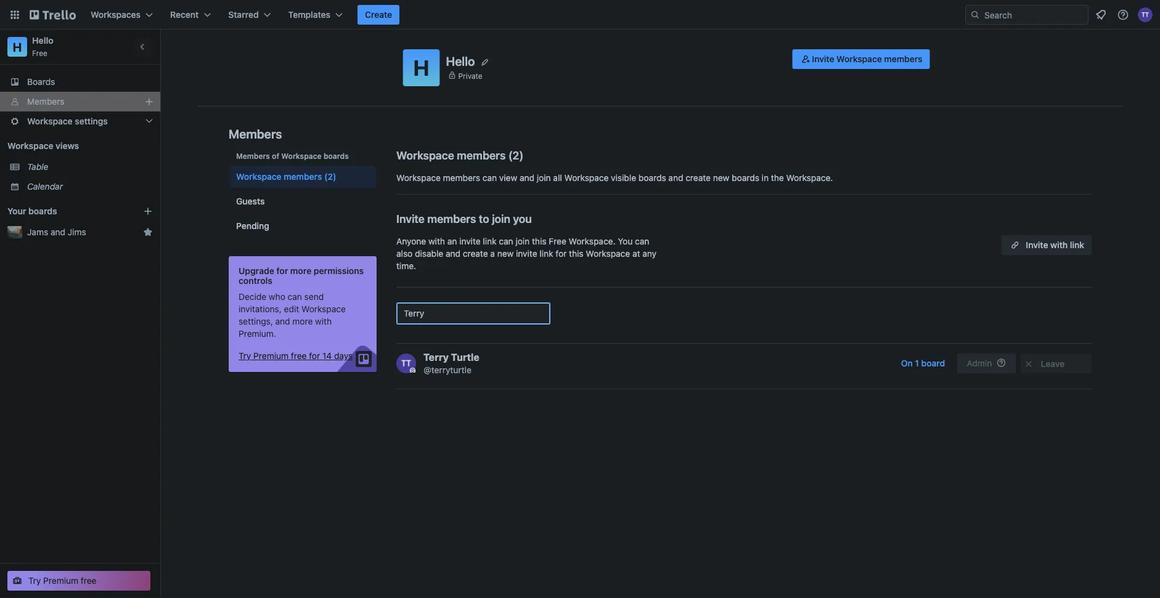 Task type: describe. For each thing, give the bounding box(es) containing it.
1
[[915, 359, 920, 369]]

members of workspace boards
[[236, 152, 349, 160]]

0 vertical spatial invite
[[460, 237, 481, 247]]

upgrade
[[239, 266, 274, 276]]

leave
[[1041, 359, 1065, 369]]

visible
[[611, 173, 637, 183]]

permissions
[[314, 266, 364, 276]]

turtle
[[451, 352, 480, 364]]

2
[[513, 149, 520, 162]]

controls
[[239, 276, 273, 286]]

h link
[[7, 37, 27, 57]]

1 vertical spatial members
[[229, 126, 282, 141]]

premium.
[[239, 329, 276, 339]]

pending link
[[229, 215, 377, 237]]

1 vertical spatial more
[[293, 317, 313, 327]]

workspaces
[[91, 10, 141, 20]]

0 horizontal spatial link
[[483, 237, 497, 247]]

0 notifications image
[[1094, 7, 1109, 22]]

hello link
[[32, 35, 53, 46]]

try premium free button
[[7, 572, 150, 591]]

h for h button
[[414, 55, 430, 80]]

create
[[365, 10, 392, 20]]

try premium free for 14 days
[[239, 351, 353, 361]]

your boards with 1 items element
[[7, 204, 125, 219]]

workspace settings button
[[0, 112, 160, 131]]

also
[[397, 249, 413, 259]]

( 2 )
[[509, 149, 524, 162]]

try for try premium free
[[28, 576, 41, 587]]

try premium free
[[28, 576, 97, 587]]

0 vertical spatial more
[[290, 266, 312, 276]]

invite for invite workspace members
[[812, 54, 835, 64]]

2 horizontal spatial join
[[537, 173, 551, 183]]

jams
[[27, 227, 48, 237]]

join inside anyone with an invite link can join this free workspace. you can also disable and create a new invite link for this workspace at any time.
[[516, 237, 530, 247]]

workspaces button
[[83, 5, 160, 25]]

workspace navigation collapse icon image
[[134, 38, 152, 56]]

2 vertical spatial members
[[236, 152, 270, 160]]

days
[[334, 351, 353, 361]]

any
[[643, 249, 657, 259]]

time.
[[397, 261, 416, 271]]

for inside anyone with an invite link can join this free workspace. you can also disable and create a new invite link for this workspace at any time.
[[556, 249, 567, 259]]

workspace inside popup button
[[27, 116, 73, 126]]

14
[[323, 351, 332, 361]]

h button
[[403, 49, 440, 86]]

for inside upgrade for more permissions controls decide who can send invitations, edit workspace settings, and more with premium.
[[277, 266, 288, 276]]

sm image for leave link
[[1023, 358, 1036, 371]]

workspace settings
[[27, 116, 108, 126]]

disable
[[415, 249, 444, 259]]

guests
[[236, 196, 265, 207]]

1 horizontal spatial workspace members
[[397, 149, 506, 162]]

jams and jims
[[27, 227, 86, 237]]

decide
[[239, 292, 267, 302]]

invite with link
[[1026, 240, 1085, 250]]

for inside button
[[309, 351, 320, 361]]

with inside upgrade for more permissions controls decide who can send invitations, edit workspace settings, and more with premium.
[[315, 317, 332, 327]]

1 vertical spatial workspace members
[[236, 172, 322, 182]]

who
[[269, 292, 285, 302]]

add board image
[[143, 207, 153, 216]]

invite with link button
[[1002, 236, 1092, 255]]

invitations,
[[239, 304, 282, 315]]

private
[[459, 71, 483, 80]]

boards up (2)
[[324, 152, 349, 160]]

primary element
[[0, 0, 1161, 30]]

and right the view
[[520, 173, 535, 183]]

workspace inside upgrade for more permissions controls decide who can send invitations, edit workspace settings, and more with premium.
[[302, 304, 346, 315]]

members link
[[0, 92, 160, 112]]

boards
[[27, 77, 55, 87]]

to
[[479, 212, 490, 225]]

an
[[448, 237, 457, 247]]

and left jims
[[51, 227, 65, 237]]

(2)
[[324, 172, 336, 182]]

admin button
[[958, 354, 1016, 374]]

switch to… image
[[9, 9, 21, 21]]

board
[[922, 359, 946, 369]]

new inside anyone with an invite link can join this free workspace. you can also disable and create a new invite link for this workspace at any time.
[[498, 249, 514, 259]]

upgrade for more permissions controls decide who can send invitations, edit workspace settings, and more with premium.
[[239, 266, 364, 339]]

pending
[[236, 221, 269, 231]]

hello for hello
[[446, 54, 475, 68]]

of
[[272, 152, 279, 160]]

)
[[520, 149, 524, 162]]

search image
[[971, 10, 981, 20]]

your boards
[[7, 206, 57, 216]]

recent button
[[163, 5, 219, 25]]

guests link
[[229, 191, 377, 213]]

and inside upgrade for more permissions controls decide who can send invitations, edit workspace settings, and more with premium.
[[275, 317, 290, 327]]

Search field
[[981, 6, 1089, 24]]

sm image for invite workspace members button
[[800, 53, 812, 65]]

on 1 board
[[902, 359, 946, 369]]

a
[[491, 249, 495, 259]]

workspace members can view and join all workspace visible boards and create new boards in the workspace.
[[397, 173, 833, 183]]

you
[[513, 212, 532, 225]]

1 horizontal spatial this
[[569, 249, 584, 259]]

your
[[7, 206, 26, 216]]

the
[[771, 173, 784, 183]]

free for try premium free
[[81, 576, 97, 587]]

1 horizontal spatial link
[[540, 249, 554, 259]]



Task type: vqa. For each thing, say whether or not it's contained in the screenshot.
THE ANYONE
yes



Task type: locate. For each thing, give the bounding box(es) containing it.
1 horizontal spatial workspace.
[[787, 173, 833, 183]]

h left private
[[414, 55, 430, 80]]

more up send
[[290, 266, 312, 276]]

free inside anyone with an invite link can join this free workspace. you can also disable and create a new invite link for this workspace at any time.
[[549, 237, 567, 247]]

hello free
[[32, 35, 53, 57]]

boards right visible on the top of the page
[[639, 173, 666, 183]]

2 vertical spatial for
[[309, 351, 320, 361]]

0 vertical spatial for
[[556, 249, 567, 259]]

invite workspace members button
[[793, 49, 930, 69]]

try premium free for 14 days button
[[239, 350, 353, 363]]

sm image inside invite workspace members button
[[800, 53, 812, 65]]

free inside button
[[81, 576, 97, 587]]

0 vertical spatial free
[[32, 49, 47, 57]]

0 horizontal spatial join
[[492, 212, 511, 225]]

1 vertical spatial hello
[[446, 54, 475, 68]]

this member is an admin of this workspace. image
[[410, 368, 416, 374]]

workspace members left the (
[[397, 149, 506, 162]]

0 vertical spatial free
[[291, 351, 307, 361]]

premium inside button
[[43, 576, 78, 587]]

0 horizontal spatial invite
[[460, 237, 481, 247]]

can left the view
[[483, 173, 497, 183]]

and down "an"
[[446, 249, 461, 259]]

join left 'all' at the left top of page
[[537, 173, 551, 183]]

1 horizontal spatial premium
[[254, 351, 289, 361]]

new right a
[[498, 249, 514, 259]]

workspace. left you
[[569, 237, 616, 247]]

invite right "an"
[[460, 237, 481, 247]]

1 horizontal spatial invite
[[812, 54, 835, 64]]

members left of
[[236, 152, 270, 160]]

boards up 'jams'
[[28, 206, 57, 216]]

2 vertical spatial join
[[516, 237, 530, 247]]

join right to
[[492, 212, 511, 225]]

workspace inside button
[[837, 54, 882, 64]]

hello right h link
[[32, 35, 53, 46]]

with inside anyone with an invite link can join this free workspace. you can also disable and create a new invite link for this workspace at any time.
[[429, 237, 445, 247]]

workspace members down of
[[236, 172, 322, 182]]

1 vertical spatial workspace.
[[569, 237, 616, 247]]

create inside anyone with an invite link can join this free workspace. you can also disable and create a new invite link for this workspace at any time.
[[463, 249, 488, 259]]

invite members to join you
[[397, 212, 532, 225]]

1 vertical spatial free
[[81, 576, 97, 587]]

boards link
[[0, 72, 160, 92]]

and inside anyone with an invite link can join this free workspace. you can also disable and create a new invite link for this workspace at any time.
[[446, 249, 461, 259]]

2 horizontal spatial with
[[1051, 240, 1068, 250]]

0 vertical spatial this
[[532, 237, 547, 247]]

1 vertical spatial for
[[277, 266, 288, 276]]

1 horizontal spatial invite
[[516, 249, 538, 259]]

2 horizontal spatial link
[[1071, 240, 1085, 250]]

sm image inside leave link
[[1023, 358, 1036, 371]]

1 vertical spatial join
[[492, 212, 511, 225]]

boards
[[324, 152, 349, 160], [639, 173, 666, 183], [732, 173, 760, 183], [28, 206, 57, 216]]

1 horizontal spatial join
[[516, 237, 530, 247]]

1 vertical spatial invite
[[397, 212, 425, 225]]

this
[[532, 237, 547, 247], [569, 249, 584, 259]]

workspace. right the
[[787, 173, 833, 183]]

0 vertical spatial h
[[13, 39, 22, 54]]

0 horizontal spatial invite
[[397, 212, 425, 225]]

try
[[239, 351, 251, 361], [28, 576, 41, 587]]

premium inside button
[[254, 351, 289, 361]]

workspace.
[[787, 173, 833, 183], [569, 237, 616, 247]]

premium for try premium free
[[43, 576, 78, 587]]

1 horizontal spatial h
[[414, 55, 430, 80]]

leave link
[[1021, 354, 1092, 374]]

admin
[[967, 359, 993, 369]]

anyone with an invite link can join this free workspace. you can also disable and create a new invite link for this workspace at any time.
[[397, 237, 657, 271]]

can inside upgrade for more permissions controls decide who can send invitations, edit workspace settings, and more with premium.
[[288, 292, 302, 302]]

2 horizontal spatial for
[[556, 249, 567, 259]]

1 horizontal spatial new
[[713, 173, 730, 183]]

0 horizontal spatial for
[[277, 266, 288, 276]]

0 vertical spatial sm image
[[800, 53, 812, 65]]

free
[[32, 49, 47, 57], [549, 237, 567, 247]]

new
[[713, 173, 730, 183], [498, 249, 514, 259]]

join
[[537, 173, 551, 183], [492, 212, 511, 225], [516, 237, 530, 247]]

1 vertical spatial this
[[569, 249, 584, 259]]

1 vertical spatial invite
[[516, 249, 538, 259]]

free for try premium free for 14 days
[[291, 351, 307, 361]]

terry turtle @terryturtle
[[424, 352, 480, 376]]

h inside button
[[414, 55, 430, 80]]

Filter by name text field
[[397, 303, 551, 325]]

join down you
[[516, 237, 530, 247]]

table
[[27, 162, 48, 172]]

invite right a
[[516, 249, 538, 259]]

on
[[902, 359, 913, 369]]

0 horizontal spatial workspace.
[[569, 237, 616, 247]]

calendar link
[[27, 181, 153, 193]]

edit
[[284, 304, 299, 315]]

recent
[[170, 10, 199, 20]]

1 horizontal spatial create
[[686, 173, 711, 183]]

templates button
[[281, 5, 350, 25]]

invite inside "button"
[[1026, 240, 1049, 250]]

0 vertical spatial members
[[27, 97, 64, 107]]

2 horizontal spatial invite
[[1026, 240, 1049, 250]]

starred button
[[221, 5, 279, 25]]

invite
[[812, 54, 835, 64], [397, 212, 425, 225], [1026, 240, 1049, 250]]

starred
[[228, 10, 259, 20]]

for
[[556, 249, 567, 259], [277, 266, 288, 276], [309, 351, 320, 361]]

0 horizontal spatial h
[[13, 39, 22, 54]]

free inside hello free
[[32, 49, 47, 57]]

0 vertical spatial workspace.
[[787, 173, 833, 183]]

create
[[686, 173, 711, 183], [463, 249, 488, 259]]

terry
[[424, 352, 449, 364]]

link inside "button"
[[1071, 240, 1085, 250]]

1 vertical spatial new
[[498, 249, 514, 259]]

jams and jims link
[[27, 226, 138, 239]]

invite
[[460, 237, 481, 247], [516, 249, 538, 259]]

1 vertical spatial h
[[414, 55, 430, 80]]

members
[[27, 97, 64, 107], [229, 126, 282, 141], [236, 152, 270, 160]]

members inside button
[[885, 54, 923, 64]]

premium for try premium free for 14 days
[[254, 351, 289, 361]]

view
[[500, 173, 518, 183]]

@terryturtle
[[424, 365, 472, 376]]

workspace members
[[397, 149, 506, 162], [236, 172, 322, 182]]

0 vertical spatial new
[[713, 173, 730, 183]]

free
[[291, 351, 307, 361], [81, 576, 97, 587]]

0 horizontal spatial free
[[32, 49, 47, 57]]

hello
[[32, 35, 53, 46], [446, 54, 475, 68]]

0 horizontal spatial with
[[315, 317, 332, 327]]

0 vertical spatial join
[[537, 173, 551, 183]]

workspace. inside anyone with an invite link can join this free workspace. you can also disable and create a new invite link for this workspace at any time.
[[569, 237, 616, 247]]

1 horizontal spatial for
[[309, 351, 320, 361]]

open information menu image
[[1118, 9, 1130, 21]]

send
[[304, 292, 324, 302]]

can up edit
[[288, 292, 302, 302]]

starred icon image
[[143, 228, 153, 237]]

jims
[[68, 227, 86, 237]]

anyone
[[397, 237, 426, 247]]

invite workspace members
[[812, 54, 923, 64]]

with inside "button"
[[1051, 240, 1068, 250]]

and right visible on the top of the page
[[669, 173, 684, 183]]

1 horizontal spatial with
[[429, 237, 445, 247]]

settings
[[75, 116, 108, 126]]

1 vertical spatial create
[[463, 249, 488, 259]]

back to home image
[[30, 5, 76, 25]]

1 vertical spatial try
[[28, 576, 41, 587]]

1 horizontal spatial free
[[291, 351, 307, 361]]

2 vertical spatial invite
[[1026, 240, 1049, 250]]

0 horizontal spatial hello
[[32, 35, 53, 46]]

0 horizontal spatial try
[[28, 576, 41, 587]]

0 vertical spatial premium
[[254, 351, 289, 361]]

0 horizontal spatial create
[[463, 249, 488, 259]]

0 vertical spatial invite
[[812, 54, 835, 64]]

on 1 board link
[[894, 354, 953, 374]]

settings,
[[239, 317, 273, 327]]

sm image
[[800, 53, 812, 65], [1023, 358, 1036, 371]]

0 vertical spatial workspace members
[[397, 149, 506, 162]]

with for anyone
[[429, 237, 445, 247]]

create button
[[358, 5, 400, 25]]

0 vertical spatial try
[[239, 351, 251, 361]]

all
[[553, 173, 562, 183]]

try for try premium free for 14 days
[[239, 351, 251, 361]]

and
[[520, 173, 535, 183], [669, 173, 684, 183], [51, 227, 65, 237], [446, 249, 461, 259], [275, 317, 290, 327]]

can
[[483, 173, 497, 183], [499, 237, 514, 247], [635, 237, 650, 247], [288, 292, 302, 302]]

0 horizontal spatial workspace members
[[236, 172, 322, 182]]

0 horizontal spatial sm image
[[800, 53, 812, 65]]

can down you
[[499, 237, 514, 247]]

invite inside button
[[812, 54, 835, 64]]

you
[[618, 237, 633, 247]]

members down boards
[[27, 97, 64, 107]]

invite for invite members to join you
[[397, 212, 425, 225]]

try inside button
[[239, 351, 251, 361]]

1 horizontal spatial try
[[239, 351, 251, 361]]

1 vertical spatial free
[[549, 237, 567, 247]]

templates
[[288, 10, 331, 20]]

try inside button
[[28, 576, 41, 587]]

1 vertical spatial premium
[[43, 576, 78, 587]]

0 vertical spatial hello
[[32, 35, 53, 46]]

new left in
[[713, 173, 730, 183]]

h left hello free on the left of the page
[[13, 39, 22, 54]]

boards left in
[[732, 173, 760, 183]]

hello up private
[[446, 54, 475, 68]]

table link
[[27, 161, 153, 173]]

and down edit
[[275, 317, 290, 327]]

free inside button
[[291, 351, 307, 361]]

members up of
[[229, 126, 282, 141]]

more down edit
[[293, 317, 313, 327]]

0 vertical spatial create
[[686, 173, 711, 183]]

1 horizontal spatial sm image
[[1023, 358, 1036, 371]]

1 vertical spatial sm image
[[1023, 358, 1036, 371]]

more
[[290, 266, 312, 276], [293, 317, 313, 327]]

link
[[483, 237, 497, 247], [1071, 240, 1085, 250], [540, 249, 554, 259]]

0 horizontal spatial premium
[[43, 576, 78, 587]]

invite for invite with link
[[1026, 240, 1049, 250]]

calendar
[[27, 182, 63, 192]]

hello for hello free
[[32, 35, 53, 46]]

(
[[509, 149, 513, 162]]

1 horizontal spatial free
[[549, 237, 567, 247]]

in
[[762, 173, 769, 183]]

workspace inside anyone with an invite link can join this free workspace. you can also disable and create a new invite link for this workspace at any time.
[[586, 249, 630, 259]]

terry turtle (terryturtle) image
[[1139, 7, 1153, 22]]

h for h link
[[13, 39, 22, 54]]

0 horizontal spatial this
[[532, 237, 547, 247]]

can up at
[[635, 237, 650, 247]]

1 horizontal spatial hello
[[446, 54, 475, 68]]

at
[[633, 249, 640, 259]]

h
[[13, 39, 22, 54], [414, 55, 430, 80]]

0 horizontal spatial new
[[498, 249, 514, 259]]

views
[[56, 141, 79, 151]]

workspace views
[[7, 141, 79, 151]]

with for invite
[[1051, 240, 1068, 250]]

0 horizontal spatial free
[[81, 576, 97, 587]]



